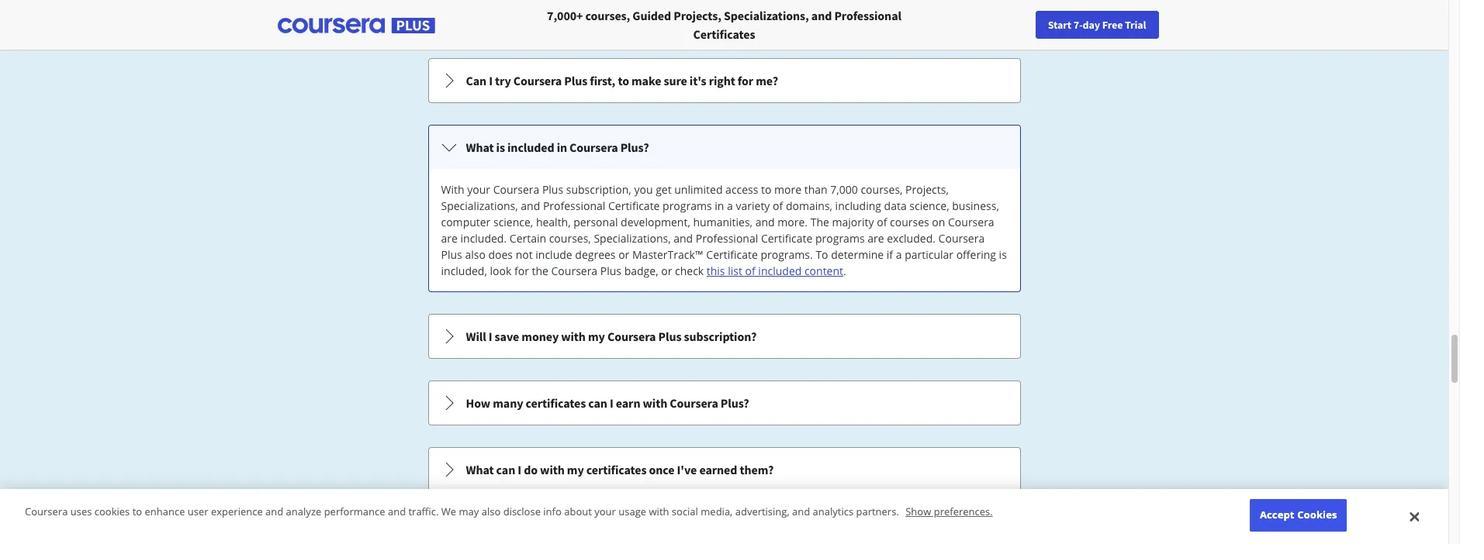 Task type: locate. For each thing, give the bounding box(es) containing it.
this
[[707, 264, 725, 279]]

or
[[619, 248, 630, 262], [661, 264, 672, 279]]

1 horizontal spatial projects,
[[906, 182, 949, 197]]

coursera right earn
[[670, 396, 718, 411]]

projects,
[[674, 8, 721, 23], [906, 182, 949, 197]]

your inside with your coursera plus subscription, you get unlimited access to more than 7,000 courses, projects, specializations, and professional certificate programs in a variety of domains, including data science, business, computer science, health, personal development, humanities, and more. the majority of courses on coursera are included. certain courses, specializations, and professional certificate programs are excluded. coursera plus also does not include degrees or mastertrack™ certificate programs. to determine if a particular offering is included, look for the coursera plus badge, or check
[[467, 182, 490, 197]]

plus
[[564, 73, 588, 88], [542, 182, 563, 197], [441, 248, 462, 262], [600, 264, 622, 279], [658, 329, 682, 345]]

accept cookies
[[1260, 509, 1337, 522]]

me?
[[756, 73, 778, 88]]

specializations, inside 7,000+ courses, guided projects, specializations, and professional certificates
[[724, 8, 809, 23]]

what for what can i do with my certificates once i've earned them?
[[466, 462, 494, 478]]

0 vertical spatial professional
[[834, 8, 902, 23]]

specializations, up certificates
[[724, 8, 809, 23]]

also right may
[[482, 505, 501, 519]]

1 vertical spatial projects,
[[906, 182, 949, 197]]

plus? down will i save money with my coursera plus subscription? dropdown button
[[721, 396, 749, 411]]

2 vertical spatial of
[[745, 264, 756, 279]]

is right offering
[[999, 248, 1007, 262]]

0 horizontal spatial professional
[[543, 199, 606, 213]]

2 vertical spatial professional
[[696, 231, 758, 246]]

to right first,
[[618, 73, 629, 88]]

0 horizontal spatial are
[[441, 231, 458, 246]]

None search field
[[213, 10, 586, 41]]

1 vertical spatial or
[[661, 264, 672, 279]]

0 horizontal spatial in
[[557, 140, 567, 155]]

my for certificates
[[567, 462, 584, 478]]

7,000+
[[547, 8, 583, 23]]

health,
[[536, 215, 571, 230]]

coursera right try
[[513, 73, 562, 88]]

1 horizontal spatial are
[[868, 231, 884, 246]]

coursera down include
[[551, 264, 598, 279]]

1 horizontal spatial specializations,
[[594, 231, 671, 246]]

0 horizontal spatial specializations,
[[441, 199, 518, 213]]

certificate up programs.
[[761, 231, 813, 246]]

0 horizontal spatial is
[[496, 140, 505, 155]]

1 vertical spatial in
[[715, 199, 724, 213]]

with right earn
[[643, 396, 667, 411]]

1 vertical spatial can
[[496, 462, 515, 478]]

2 horizontal spatial professional
[[834, 8, 902, 23]]

look
[[490, 264, 512, 279]]

in up subscription,
[[557, 140, 567, 155]]

to right cookies
[[132, 505, 142, 519]]

programs down majority
[[815, 231, 865, 246]]

can left do
[[496, 462, 515, 478]]

0 horizontal spatial your
[[467, 182, 490, 197]]

is inside with your coursera plus subscription, you get unlimited access to more than 7,000 courses, projects, specializations, and professional certificate programs in a variety of domains, including data science, business, computer science, health, personal development, humanities, and more. the majority of courses on coursera are included. certain courses, specializations, and professional certificate programs are excluded. coursera plus also does not include degrees or mastertrack™ certificate programs. to determine if a particular offering is included, look for the coursera plus badge, or check
[[999, 248, 1007, 262]]

science, up certain
[[493, 215, 533, 230]]

professional inside 7,000+ courses, guided projects, specializations, and professional certificates
[[834, 8, 902, 23]]

plus left subscription? at bottom
[[658, 329, 682, 345]]

determine
[[831, 248, 884, 262]]

1 vertical spatial is
[[999, 248, 1007, 262]]

coursera plus image
[[277, 18, 435, 33]]

2 horizontal spatial certificate
[[761, 231, 813, 246]]

for left me?
[[738, 73, 753, 88]]

guided
[[633, 8, 671, 23]]

also down included.
[[465, 248, 486, 262]]

0 horizontal spatial science,
[[493, 215, 533, 230]]

certificates right many
[[526, 396, 586, 411]]

1 vertical spatial professional
[[543, 199, 606, 213]]

enhance
[[145, 505, 185, 519]]

sure
[[664, 73, 687, 88]]

to
[[618, 73, 629, 88], [761, 182, 772, 197], [132, 505, 142, 519]]

1 horizontal spatial in
[[715, 199, 724, 213]]

certificate down you
[[608, 199, 660, 213]]

experience
[[211, 505, 263, 519]]

content
[[805, 264, 843, 279]]

projects, inside with your coursera plus subscription, you get unlimited access to more than 7,000 courses, projects, specializations, and professional certificate programs in a variety of domains, including data science, business, computer science, health, personal development, humanities, and more. the majority of courses on coursera are included. certain courses, specializations, and professional certificate programs are excluded. coursera plus also does not include degrees or mastertrack™ certificate programs. to determine if a particular offering is included, look for the coursera plus badge, or check
[[906, 182, 949, 197]]

2 vertical spatial courses,
[[549, 231, 591, 246]]

0 vertical spatial plus?
[[620, 140, 649, 155]]

1 horizontal spatial science,
[[910, 199, 949, 213]]

cookies
[[1297, 509, 1337, 522]]

on
[[932, 215, 945, 230]]

my
[[588, 329, 605, 345], [567, 462, 584, 478]]

0 vertical spatial projects,
[[674, 8, 721, 23]]

coursera inside what is included in coursera plus? dropdown button
[[570, 140, 618, 155]]

excluded.
[[887, 231, 936, 246]]

1 vertical spatial specializations,
[[441, 199, 518, 213]]

1 horizontal spatial for
[[738, 73, 753, 88]]

2 horizontal spatial specializations,
[[724, 8, 809, 23]]

plus? up you
[[620, 140, 649, 155]]

are up determine
[[868, 231, 884, 246]]

your right about on the bottom
[[595, 505, 616, 519]]

can i try coursera plus first, to make sure it's right for me? button
[[429, 59, 1020, 102]]

0 horizontal spatial a
[[727, 199, 733, 213]]

2 what from the top
[[466, 462, 494, 478]]

more.
[[778, 215, 808, 230]]

include
[[536, 248, 572, 262]]

does
[[488, 248, 513, 262]]

1 vertical spatial for
[[514, 264, 529, 279]]

to inside with your coursera plus subscription, you get unlimited access to more than 7,000 courses, projects, specializations, and professional certificate programs in a variety of domains, including data science, business, computer science, health, personal development, humanities, and more. the majority of courses on coursera are included. certain courses, specializations, and professional certificate programs are excluded. coursera plus also does not include degrees or mastertrack™ certificate programs. to determine if a particular offering is included, look for the coursera plus badge, or check
[[761, 182, 772, 197]]

usage
[[619, 505, 646, 519]]

0 vertical spatial my
[[588, 329, 605, 345]]

2 vertical spatial specializations,
[[594, 231, 671, 246]]

is
[[496, 140, 505, 155], [999, 248, 1007, 262]]

0 vertical spatial what
[[466, 140, 494, 155]]

1 horizontal spatial certificate
[[706, 248, 758, 262]]

coursera
[[513, 73, 562, 88], [570, 140, 618, 155], [493, 182, 539, 197], [948, 215, 994, 230], [939, 231, 985, 246], [551, 264, 598, 279], [608, 329, 656, 345], [670, 396, 718, 411], [25, 505, 68, 519]]

are down computer
[[441, 231, 458, 246]]

1 horizontal spatial your
[[595, 505, 616, 519]]

with right do
[[540, 462, 565, 478]]

specializations, down development,
[[594, 231, 671, 246]]

your right with
[[467, 182, 490, 197]]

my for coursera
[[588, 329, 605, 345]]

in
[[557, 140, 567, 155], [715, 199, 724, 213]]

0 vertical spatial can
[[588, 396, 607, 411]]

1 horizontal spatial my
[[588, 329, 605, 345]]

of down more
[[773, 199, 783, 213]]

if
[[887, 248, 893, 262]]

1 horizontal spatial is
[[999, 248, 1007, 262]]

unlimited
[[674, 182, 723, 197]]

of
[[773, 199, 783, 213], [877, 215, 887, 230], [745, 264, 756, 279]]

plus inside will i save money with my coursera plus subscription? dropdown button
[[658, 329, 682, 345]]

professional
[[834, 8, 902, 23], [543, 199, 606, 213], [696, 231, 758, 246]]

is down try
[[496, 140, 505, 155]]

2 vertical spatial to
[[132, 505, 142, 519]]

1 vertical spatial my
[[567, 462, 584, 478]]

coursera inside can i try coursera plus first, to make sure it's right for me? dropdown button
[[513, 73, 562, 88]]

0 horizontal spatial included
[[507, 140, 554, 155]]

for
[[738, 73, 753, 88], [514, 264, 529, 279]]

0 vertical spatial certificate
[[608, 199, 660, 213]]

0 horizontal spatial can
[[496, 462, 515, 478]]

2 vertical spatial certificate
[[706, 248, 758, 262]]

or down mastertrack™
[[661, 264, 672, 279]]

science, up on
[[910, 199, 949, 213]]

courses, right 7,000+
[[585, 8, 630, 23]]

for down "not"
[[514, 264, 529, 279]]

2 horizontal spatial of
[[877, 215, 887, 230]]

0 vertical spatial to
[[618, 73, 629, 88]]

programs down unlimited
[[663, 199, 712, 213]]

can i try coursera plus first, to make sure it's right for me?
[[466, 73, 778, 88]]

a up the humanities,
[[727, 199, 733, 213]]

to up variety
[[761, 182, 772, 197]]

0 vertical spatial is
[[496, 140, 505, 155]]

1 horizontal spatial of
[[773, 199, 783, 213]]

or up badge, at the left of the page
[[619, 248, 630, 262]]

included inside dropdown button
[[507, 140, 554, 155]]

1 vertical spatial what
[[466, 462, 494, 478]]

plus?
[[620, 140, 649, 155], [721, 396, 749, 411]]

what is included in coursera plus?
[[466, 140, 649, 155]]

coursera down badge, at the left of the page
[[608, 329, 656, 345]]

the
[[811, 215, 829, 230]]

to inside dropdown button
[[618, 73, 629, 88]]

disclose
[[503, 505, 541, 519]]

certificate
[[608, 199, 660, 213], [761, 231, 813, 246], [706, 248, 758, 262]]

0 vertical spatial included
[[507, 140, 554, 155]]

i left do
[[518, 462, 521, 478]]

what up may
[[466, 462, 494, 478]]

0 vertical spatial also
[[465, 248, 486, 262]]

specializations, up computer
[[441, 199, 518, 213]]

1 vertical spatial programs
[[815, 231, 865, 246]]

courses, up include
[[549, 231, 591, 246]]

plus left first,
[[564, 73, 588, 88]]

projects, up on
[[906, 182, 949, 197]]

certificate up list
[[706, 248, 758, 262]]

of down "data"
[[877, 215, 887, 230]]

0 horizontal spatial certificate
[[608, 199, 660, 213]]

can left earn
[[588, 396, 607, 411]]

courses
[[890, 215, 929, 230]]

certificates
[[526, 396, 586, 411], [586, 462, 647, 478]]

performance
[[324, 505, 385, 519]]

1 horizontal spatial included
[[758, 264, 802, 279]]

1 vertical spatial your
[[595, 505, 616, 519]]

also
[[465, 248, 486, 262], [482, 505, 501, 519]]

check
[[675, 264, 704, 279]]

how
[[466, 396, 490, 411]]

can
[[466, 73, 487, 88]]

0 vertical spatial science,
[[910, 199, 949, 213]]

coursera up subscription,
[[570, 140, 618, 155]]

courses, inside 7,000+ courses, guided projects, specializations, and professional certificates
[[585, 8, 630, 23]]

0 horizontal spatial for
[[514, 264, 529, 279]]

0 horizontal spatial or
[[619, 248, 630, 262]]

0 horizontal spatial of
[[745, 264, 756, 279]]

will i save money with my coursera plus subscription?
[[466, 329, 757, 345]]

1 what from the top
[[466, 140, 494, 155]]

0 horizontal spatial projects,
[[674, 8, 721, 23]]

subscription?
[[684, 329, 757, 345]]

0 horizontal spatial my
[[567, 462, 584, 478]]

plus up included,
[[441, 248, 462, 262]]

my up about on the bottom
[[567, 462, 584, 478]]

try
[[495, 73, 511, 88]]

1 horizontal spatial a
[[896, 248, 902, 262]]

included,
[[441, 264, 487, 279]]

1 vertical spatial to
[[761, 182, 772, 197]]

0 vertical spatial in
[[557, 140, 567, 155]]

courses, up "data"
[[861, 182, 903, 197]]

specializations,
[[724, 8, 809, 23], [441, 199, 518, 213], [594, 231, 671, 246]]

included down programs.
[[758, 264, 802, 279]]

my right money
[[588, 329, 605, 345]]

certificates up usage on the left bottom
[[586, 462, 647, 478]]

more
[[774, 182, 802, 197]]

info
[[543, 505, 562, 519]]

what down the can
[[466, 140, 494, 155]]

of right list
[[745, 264, 756, 279]]

particular
[[905, 248, 954, 262]]

projects, up certificates
[[674, 8, 721, 23]]

courses,
[[585, 8, 630, 23], [861, 182, 903, 197], [549, 231, 591, 246]]

coursera left uses
[[25, 505, 68, 519]]

0 vertical spatial programs
[[663, 199, 712, 213]]

included.
[[460, 231, 507, 246]]

in up the humanities,
[[715, 199, 724, 213]]

what can i do with my certificates once i've earned them?
[[466, 462, 774, 478]]

subscription,
[[566, 182, 631, 197]]

how many certificates can i earn with coursera plus? button
[[429, 382, 1020, 425]]

in inside with your coursera plus subscription, you get unlimited access to more than 7,000 courses, projects, specializations, and professional certificate programs in a variety of domains, including data science, business, computer science, health, personal development, humanities, and more. the majority of courses on coursera are included. certain courses, specializations, and professional certificate programs are excluded. coursera plus also does not include degrees or mastertrack™ certificate programs. to determine if a particular offering is included, look for the coursera plus badge, or check
[[715, 199, 724, 213]]

1 vertical spatial courses,
[[861, 182, 903, 197]]

1 horizontal spatial to
[[618, 73, 629, 88]]

with right money
[[561, 329, 586, 345]]

plus inside can i try coursera plus first, to make sure it's right for me? dropdown button
[[564, 73, 588, 88]]

2 horizontal spatial to
[[761, 182, 772, 197]]

a right if at the top right
[[896, 248, 902, 262]]

list
[[426, 57, 1022, 545]]

0 vertical spatial specializations,
[[724, 8, 809, 23]]

science,
[[910, 199, 949, 213], [493, 215, 533, 230]]

your
[[467, 182, 490, 197], [595, 505, 616, 519]]

many
[[493, 396, 523, 411]]

0 vertical spatial your
[[467, 182, 490, 197]]

included down try
[[507, 140, 554, 155]]

0 vertical spatial for
[[738, 73, 753, 88]]

will i save money with my coursera plus subscription? button
[[429, 315, 1020, 358]]

1 vertical spatial plus?
[[721, 396, 749, 411]]

coursera inside will i save money with my coursera plus subscription? dropdown button
[[608, 329, 656, 345]]

0 vertical spatial courses,
[[585, 8, 630, 23]]

1 vertical spatial science,
[[493, 215, 533, 230]]

domains,
[[786, 199, 833, 213]]



Task type: vqa. For each thing, say whether or not it's contained in the screenshot.
'Coursera Plus' image
yes



Task type: describe. For each thing, give the bounding box(es) containing it.
i've
[[677, 462, 697, 478]]

access
[[726, 182, 758, 197]]

you
[[634, 182, 653, 197]]

traffic.
[[409, 505, 439, 519]]

about
[[564, 505, 592, 519]]

and inside 7,000+ courses, guided projects, specializations, and professional certificates
[[811, 8, 832, 23]]

first,
[[590, 73, 616, 88]]

coursera up health,
[[493, 182, 539, 197]]

0 horizontal spatial programs
[[663, 199, 712, 213]]

it's
[[690, 73, 707, 88]]

plus down degrees
[[600, 264, 622, 279]]

2 are from the left
[[868, 231, 884, 246]]

to
[[816, 248, 828, 262]]

including
[[835, 199, 881, 213]]

1 vertical spatial also
[[482, 505, 501, 519]]

certificates
[[693, 26, 755, 42]]

for inside with your coursera plus subscription, you get unlimited access to more than 7,000 courses, projects, specializations, and professional certificate programs in a variety of domains, including data science, business, computer science, health, personal development, humanities, and more. the majority of courses on coursera are included. certain courses, specializations, and professional certificate programs are excluded. coursera plus also does not include degrees or mastertrack™ certificate programs. to determine if a particular offering is included, look for the coursera plus badge, or check
[[514, 264, 529, 279]]

advertising,
[[735, 505, 790, 519]]

day
[[1083, 18, 1100, 32]]

not
[[516, 248, 533, 262]]

0 horizontal spatial to
[[132, 505, 142, 519]]

is inside dropdown button
[[496, 140, 505, 155]]

in inside dropdown button
[[557, 140, 567, 155]]

show preferences. link
[[906, 505, 993, 519]]

business,
[[952, 199, 999, 213]]

0 vertical spatial of
[[773, 199, 783, 213]]

mastertrack™
[[632, 248, 704, 262]]

degrees
[[575, 248, 616, 262]]

what is included in coursera plus? button
[[429, 126, 1020, 169]]

free
[[1102, 18, 1123, 32]]

accept cookies button
[[1250, 500, 1347, 532]]

the
[[532, 264, 548, 279]]

with
[[441, 182, 464, 197]]

do
[[524, 462, 538, 478]]

projects, inside 7,000+ courses, guided projects, specializations, and professional certificates
[[674, 8, 721, 23]]

start 7-day free trial
[[1048, 18, 1146, 32]]

0 vertical spatial certificates
[[526, 396, 586, 411]]

also inside with your coursera plus subscription, you get unlimited access to more than 7,000 courses, projects, specializations, and professional certificate programs in a variety of domains, including data science, business, computer science, health, personal development, humanities, and more. the majority of courses on coursera are included. certain courses, specializations, and professional certificate programs are excluded. coursera plus also does not include degrees or mastertrack™ certificate programs. to determine if a particular offering is included, look for the coursera plus badge, or check
[[465, 248, 486, 262]]

than
[[804, 182, 828, 197]]

data
[[884, 199, 907, 213]]

personal
[[574, 215, 618, 230]]

earned
[[699, 462, 737, 478]]

development,
[[621, 215, 690, 230]]

make
[[632, 73, 661, 88]]

trial
[[1125, 18, 1146, 32]]

1 vertical spatial certificates
[[586, 462, 647, 478]]

coursera inside how many certificates can i earn with coursera plus? dropdown button
[[670, 396, 718, 411]]

programs.
[[761, 248, 813, 262]]

once
[[649, 462, 675, 478]]

with your coursera plus subscription, you get unlimited access to more than 7,000 courses, projects, specializations, and professional certificate programs in a variety of domains, including data science, business, computer science, health, personal development, humanities, and more. the majority of courses on coursera are included. certain courses, specializations, and professional certificate programs are excluded. coursera plus also does not include degrees or mastertrack™ certificate programs. to determine if a particular offering is included, look for the coursera plus badge, or check
[[441, 182, 1007, 279]]

i left try
[[489, 73, 493, 88]]

will
[[466, 329, 486, 345]]

1 vertical spatial certificate
[[761, 231, 813, 246]]

how many certificates can i earn with coursera plus?
[[466, 396, 749, 411]]

coursera uses cookies to enhance user experience and analyze performance and traffic. we may also disclose info about your usage with social media, advertising, and analytics partners. show preferences.
[[25, 505, 993, 519]]

we
[[441, 505, 456, 519]]

0 vertical spatial a
[[727, 199, 733, 213]]

start
[[1048, 18, 1072, 32]]

for inside dropdown button
[[738, 73, 753, 88]]

them?
[[740, 462, 774, 478]]

1 are from the left
[[441, 231, 458, 246]]

1 vertical spatial of
[[877, 215, 887, 230]]

may
[[459, 505, 479, 519]]

coursera up offering
[[939, 231, 985, 246]]

right
[[709, 73, 735, 88]]

7-
[[1074, 18, 1083, 32]]

list
[[728, 264, 742, 279]]

variety
[[736, 199, 770, 213]]

partners.
[[856, 505, 899, 519]]

coursera down business, at right top
[[948, 215, 994, 230]]

1 horizontal spatial or
[[661, 264, 672, 279]]

1 horizontal spatial programs
[[815, 231, 865, 246]]

get
[[656, 182, 672, 197]]

analytics
[[813, 505, 854, 519]]

preferences.
[[934, 505, 993, 519]]

majority
[[832, 215, 874, 230]]

plus up health,
[[542, 182, 563, 197]]

.
[[843, 264, 846, 279]]

user
[[188, 505, 208, 519]]

1 vertical spatial included
[[758, 264, 802, 279]]

1 horizontal spatial can
[[588, 396, 607, 411]]

0 vertical spatial or
[[619, 248, 630, 262]]

save
[[495, 329, 519, 345]]

earn
[[616, 396, 640, 411]]

7,000+ courses, guided projects, specializations, and professional certificates
[[547, 8, 902, 42]]

0 horizontal spatial plus?
[[620, 140, 649, 155]]

i right will
[[489, 329, 492, 345]]

1 horizontal spatial plus?
[[721, 396, 749, 411]]

this list of included content .
[[707, 264, 846, 279]]

uses
[[70, 505, 92, 519]]

1 vertical spatial a
[[896, 248, 902, 262]]

what can i do with my certificates once i've earned them? button
[[429, 448, 1020, 492]]

with left social
[[649, 505, 669, 519]]

accept
[[1260, 509, 1295, 522]]

1 horizontal spatial professional
[[696, 231, 758, 246]]

media,
[[701, 505, 733, 519]]

computer
[[441, 215, 491, 230]]

social
[[672, 505, 698, 519]]

i left earn
[[610, 396, 613, 411]]

badge,
[[624, 264, 658, 279]]

what for what is included in coursera plus?
[[466, 140, 494, 155]]

certain
[[510, 231, 546, 246]]

offering
[[956, 248, 996, 262]]

list containing can i try coursera plus first, to make sure it's right for me?
[[426, 57, 1022, 545]]

money
[[522, 329, 559, 345]]



